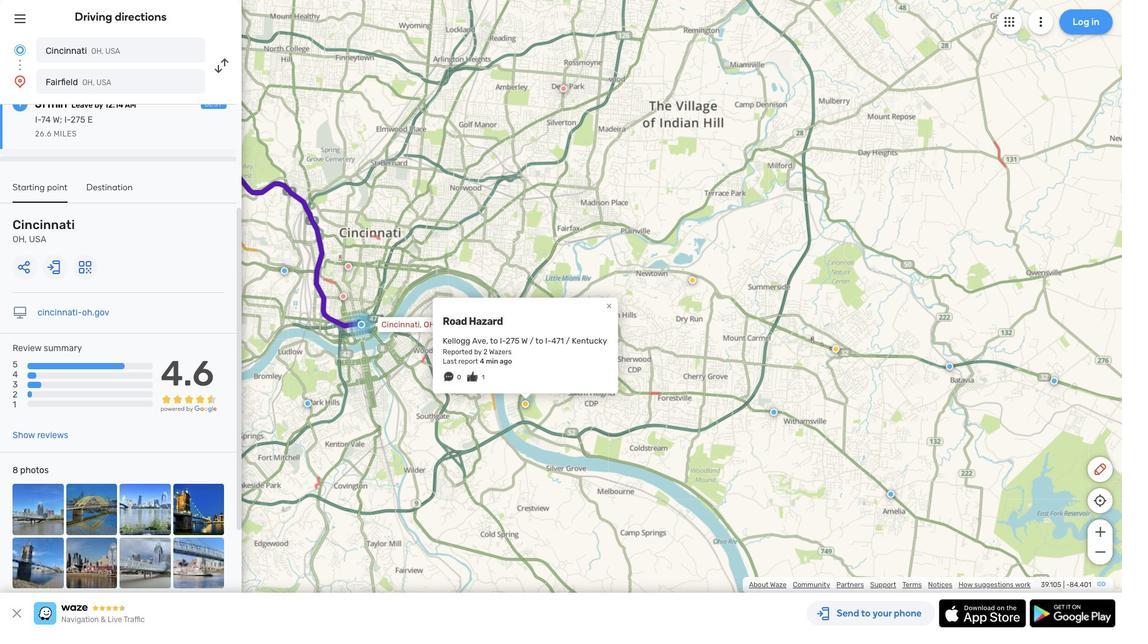 Task type: vqa. For each thing, say whether or not it's contained in the screenshot.
275 for W
yes



Task type: locate. For each thing, give the bounding box(es) containing it.
starting point button
[[13, 182, 68, 203]]

1 vertical spatial min
[[486, 357, 498, 365]]

cincinnati-oh.gov
[[38, 307, 109, 318]]

/
[[530, 336, 534, 345], [566, 336, 570, 345]]

275 for w
[[506, 336, 520, 345]]

to
[[490, 336, 498, 345], [536, 336, 543, 345]]

am
[[125, 101, 136, 110]]

review
[[13, 343, 42, 354]]

usa
[[105, 47, 120, 56], [96, 78, 111, 87], [29, 234, 46, 245], [439, 320, 455, 329]]

/ right w
[[530, 336, 534, 345]]

2 vertical spatial 1
[[13, 400, 16, 410]]

starting
[[13, 182, 45, 193]]

driving
[[75, 10, 112, 24]]

4
[[480, 357, 484, 365], [13, 369, 18, 380]]

4.6
[[161, 353, 214, 394]]

kellogg ave, to i-275 w / to i-471 / kentucky reported by 2 wazers last report 4 min ago
[[443, 336, 607, 365]]

1 horizontal spatial /
[[566, 336, 570, 345]]

police image
[[281, 267, 288, 275], [946, 363, 954, 370], [304, 400, 311, 407], [887, 491, 895, 498]]

0 vertical spatial road closed image
[[560, 85, 568, 92]]

1 horizontal spatial 2
[[484, 348, 488, 356]]

0 horizontal spatial 275
[[71, 115, 85, 125]]

i- up 26.6
[[35, 115, 41, 125]]

0 horizontal spatial to
[[490, 336, 498, 345]]

navigation & live traffic
[[61, 615, 145, 624]]

1 horizontal spatial 275
[[506, 336, 520, 345]]

26.6
[[35, 130, 52, 138]]

0 vertical spatial by
[[94, 101, 103, 110]]

1 down 3
[[13, 400, 16, 410]]

oh,
[[91, 47, 104, 56], [82, 78, 95, 87], [13, 234, 27, 245], [424, 320, 437, 329]]

1 vertical spatial by
[[474, 348, 482, 356]]

0 horizontal spatial /
[[530, 336, 534, 345]]

reported
[[443, 348, 473, 356]]

i- right w
[[545, 336, 552, 345]]

review summary
[[13, 343, 82, 354]]

1 horizontal spatial min
[[486, 357, 498, 365]]

× link
[[604, 299, 615, 311]]

show reviews
[[13, 430, 68, 441]]

leave
[[71, 101, 93, 110]]

cincinnati down starting point button
[[13, 217, 75, 232]]

1
[[19, 98, 21, 109], [482, 373, 485, 381], [13, 400, 16, 410]]

275 left w
[[506, 336, 520, 345]]

hazard image
[[832, 345, 840, 353]]

1 horizontal spatial to
[[536, 336, 543, 345]]

1 right 0
[[482, 373, 485, 381]]

usa down driving directions on the top
[[105, 47, 120, 56]]

275
[[71, 115, 85, 125], [506, 336, 520, 345]]

point
[[47, 182, 68, 193]]

2 inside kellogg ave, to i-275 w / to i-471 / kentucky reported by 2 wazers last report 4 min ago
[[484, 348, 488, 356]]

oh, left road at left
[[424, 320, 437, 329]]

0 horizontal spatial 4
[[13, 369, 18, 380]]

-
[[1067, 581, 1070, 589]]

min up w;
[[48, 97, 67, 111]]

cincinnati-oh.gov link
[[38, 307, 109, 318]]

hazard
[[469, 315, 503, 327]]

8 photos
[[13, 465, 49, 476]]

cincinnati oh, usa down starting point button
[[13, 217, 75, 245]]

1 vertical spatial 1
[[482, 373, 485, 381]]

cincinnati oh, usa
[[46, 46, 120, 56], [13, 217, 75, 245]]

current location image
[[13, 43, 28, 58]]

1 horizontal spatial police image
[[1051, 377, 1058, 385]]

275 inside kellogg ave, to i-275 w / to i-471 / kentucky reported by 2 wazers last report 4 min ago
[[506, 336, 520, 345]]

to right w
[[536, 336, 543, 345]]

traffic
[[124, 615, 145, 624]]

notices
[[928, 581, 953, 589]]

275 inside i-74 w; i-275 e 26.6 miles
[[71, 115, 85, 125]]

police image
[[1051, 377, 1058, 385], [770, 409, 778, 416]]

starting point
[[13, 182, 68, 193]]

w;
[[53, 115, 62, 125]]

cincinnati
[[46, 46, 87, 56], [13, 217, 75, 232]]

computer image
[[13, 305, 28, 321]]

how
[[959, 581, 973, 589]]

2 down 5
[[13, 390, 18, 400]]

kentucky
[[572, 336, 607, 345]]

0 vertical spatial 4
[[480, 357, 484, 365]]

cincinnati, oh, usa
[[382, 320, 455, 329]]

miles
[[54, 130, 77, 138]]

0 horizontal spatial road closed image
[[340, 293, 347, 300]]

2
[[484, 348, 488, 356], [13, 390, 18, 400]]

support link
[[871, 581, 896, 589]]

usa inside fairfield oh, usa
[[96, 78, 111, 87]]

31 min leave by 12:14 am
[[35, 97, 136, 111]]

1 vertical spatial 275
[[506, 336, 520, 345]]

1 left 31
[[19, 98, 21, 109]]

by down ave,
[[474, 348, 482, 356]]

oh, up 31 min leave by 12:14 am
[[82, 78, 95, 87]]

2 horizontal spatial 1
[[482, 373, 485, 381]]

road closed image
[[560, 85, 568, 92], [340, 293, 347, 300]]

show
[[13, 430, 35, 441]]

275 left e at the top of page
[[71, 115, 85, 125]]

0 horizontal spatial 1
[[13, 400, 16, 410]]

image 6 of cincinnati, cincinnati image
[[66, 537, 117, 589]]

kellogg
[[443, 336, 471, 345]]

0 vertical spatial min
[[48, 97, 67, 111]]

by
[[94, 101, 103, 110], [474, 348, 482, 356]]

39.105
[[1041, 581, 1062, 589]]

best
[[205, 101, 223, 108]]

5
[[13, 359, 18, 370]]

4 inside kellogg ave, to i-275 w / to i-471 / kentucky reported by 2 wazers last report 4 min ago
[[480, 357, 484, 365]]

image 8 of cincinnati, cincinnati image
[[173, 537, 224, 589]]

0 horizontal spatial by
[[94, 101, 103, 110]]

fairfield oh, usa
[[46, 77, 111, 88]]

1 vertical spatial police image
[[770, 409, 778, 416]]

ago
[[500, 357, 512, 365]]

oh, down driving
[[91, 47, 104, 56]]

terms
[[903, 581, 922, 589]]

by left '12:14'
[[94, 101, 103, 110]]

2 to from the left
[[536, 336, 543, 345]]

image 4 of cincinnati, cincinnati image
[[173, 484, 224, 535]]

/ right 471
[[566, 336, 570, 345]]

x image
[[9, 606, 24, 621]]

1 horizontal spatial by
[[474, 348, 482, 356]]

0 horizontal spatial min
[[48, 97, 67, 111]]

4 down "review"
[[13, 369, 18, 380]]

link image
[[1097, 579, 1107, 589]]

min
[[48, 97, 67, 111], [486, 357, 498, 365]]

0
[[457, 373, 461, 381]]

1 horizontal spatial 1
[[19, 98, 21, 109]]

summary
[[44, 343, 82, 354]]

0 vertical spatial 2
[[484, 348, 488, 356]]

1 vertical spatial 4
[[13, 369, 18, 380]]

road hazard
[[443, 315, 503, 327]]

1 horizontal spatial 4
[[480, 357, 484, 365]]

1 vertical spatial 2
[[13, 390, 18, 400]]

0 horizontal spatial 2
[[13, 390, 18, 400]]

partners
[[837, 581, 864, 589]]

about waze link
[[749, 581, 787, 589]]

cincinnati oh, usa up fairfield oh, usa at the left
[[46, 46, 120, 56]]

usa up '12:14'
[[96, 78, 111, 87]]

oh, inside fairfield oh, usa
[[82, 78, 95, 87]]

to up "wazers"
[[490, 336, 498, 345]]

0 vertical spatial 275
[[71, 115, 85, 125]]

0 vertical spatial police image
[[1051, 377, 1058, 385]]

live
[[108, 615, 122, 624]]

suggestions
[[975, 581, 1014, 589]]

driving directions
[[75, 10, 167, 24]]

cincinnati up fairfield
[[46, 46, 87, 56]]

2 down ave,
[[484, 348, 488, 356]]

i-
[[35, 115, 41, 125], [64, 115, 71, 125], [500, 336, 506, 345], [545, 336, 552, 345]]

4 right report
[[480, 357, 484, 365]]

min down "wazers"
[[486, 357, 498, 365]]

275 for e
[[71, 115, 85, 125]]



Task type: describe. For each thing, give the bounding box(es) containing it.
12:14
[[105, 101, 123, 110]]

1 vertical spatial road closed image
[[340, 293, 347, 300]]

0 vertical spatial cincinnati
[[46, 46, 87, 56]]

w
[[522, 336, 528, 345]]

31
[[35, 97, 45, 111]]

i-74 w; i-275 e 26.6 miles
[[35, 115, 93, 138]]

navigation
[[61, 615, 99, 624]]

1 horizontal spatial road closed image
[[560, 85, 568, 92]]

1 vertical spatial cincinnati oh, usa
[[13, 217, 75, 245]]

min inside kellogg ave, to i-275 w / to i-471 / kentucky reported by 2 wazers last report 4 min ago
[[486, 357, 498, 365]]

notices link
[[928, 581, 953, 589]]

1 / from the left
[[530, 336, 534, 345]]

work
[[1016, 581, 1031, 589]]

471
[[552, 336, 564, 345]]

usa up kellogg
[[439, 320, 455, 329]]

partners link
[[837, 581, 864, 589]]

1 to from the left
[[490, 336, 498, 345]]

×
[[607, 299, 612, 311]]

how suggestions work link
[[959, 581, 1031, 589]]

0 vertical spatial 1
[[19, 98, 21, 109]]

road closed image
[[345, 263, 352, 270]]

hazard image
[[689, 276, 696, 284]]

ave,
[[472, 336, 488, 345]]

5 4 3 2 1
[[13, 359, 18, 410]]

report
[[459, 357, 478, 365]]

terms link
[[903, 581, 922, 589]]

about
[[749, 581, 769, 589]]

74
[[41, 115, 51, 125]]

support
[[871, 581, 896, 589]]

zoom out image
[[1093, 545, 1108, 560]]

photos
[[20, 465, 49, 476]]

image 7 of cincinnati, cincinnati image
[[120, 537, 171, 589]]

i- up "wazers"
[[500, 336, 506, 345]]

8
[[13, 465, 18, 476]]

destination
[[86, 182, 133, 193]]

directions
[[115, 10, 167, 24]]

fairfield
[[46, 77, 78, 88]]

0 horizontal spatial police image
[[770, 409, 778, 416]]

destination button
[[86, 182, 133, 202]]

waze
[[770, 581, 787, 589]]

0 vertical spatial cincinnati oh, usa
[[46, 46, 120, 56]]

zoom in image
[[1093, 525, 1108, 540]]

by inside kellogg ave, to i-275 w / to i-471 / kentucky reported by 2 wazers last report 4 min ago
[[474, 348, 482, 356]]

image 2 of cincinnati, cincinnati image
[[66, 484, 117, 535]]

2 inside 5 4 3 2 1
[[13, 390, 18, 400]]

cincinnati-
[[38, 307, 82, 318]]

location image
[[13, 74, 28, 89]]

2 / from the left
[[566, 336, 570, 345]]

usa down starting point button
[[29, 234, 46, 245]]

reviews
[[37, 430, 68, 441]]

road
[[443, 315, 467, 327]]

e
[[88, 115, 93, 125]]

oh, down starting point button
[[13, 234, 27, 245]]

pencil image
[[1093, 462, 1108, 477]]

cincinnati,
[[382, 320, 422, 329]]

image 3 of cincinnati, cincinnati image
[[120, 484, 171, 535]]

3
[[13, 380, 18, 390]]

|
[[1063, 581, 1065, 589]]

1 vertical spatial cincinnati
[[13, 217, 75, 232]]

community link
[[793, 581, 830, 589]]

community
[[793, 581, 830, 589]]

1 inside 5 4 3 2 1
[[13, 400, 16, 410]]

oh.gov
[[82, 307, 109, 318]]

about waze community partners support terms notices how suggestions work
[[749, 581, 1031, 589]]

wazers
[[489, 348, 512, 356]]

image 5 of cincinnati, cincinnati image
[[13, 537, 64, 589]]

84.401
[[1070, 581, 1092, 589]]

image 1 of cincinnati, cincinnati image
[[13, 484, 64, 535]]

by inside 31 min leave by 12:14 am
[[94, 101, 103, 110]]

i- right w;
[[64, 115, 71, 125]]

39.105 | -84.401
[[1041, 581, 1092, 589]]

last
[[443, 357, 457, 365]]

&
[[101, 615, 106, 624]]



